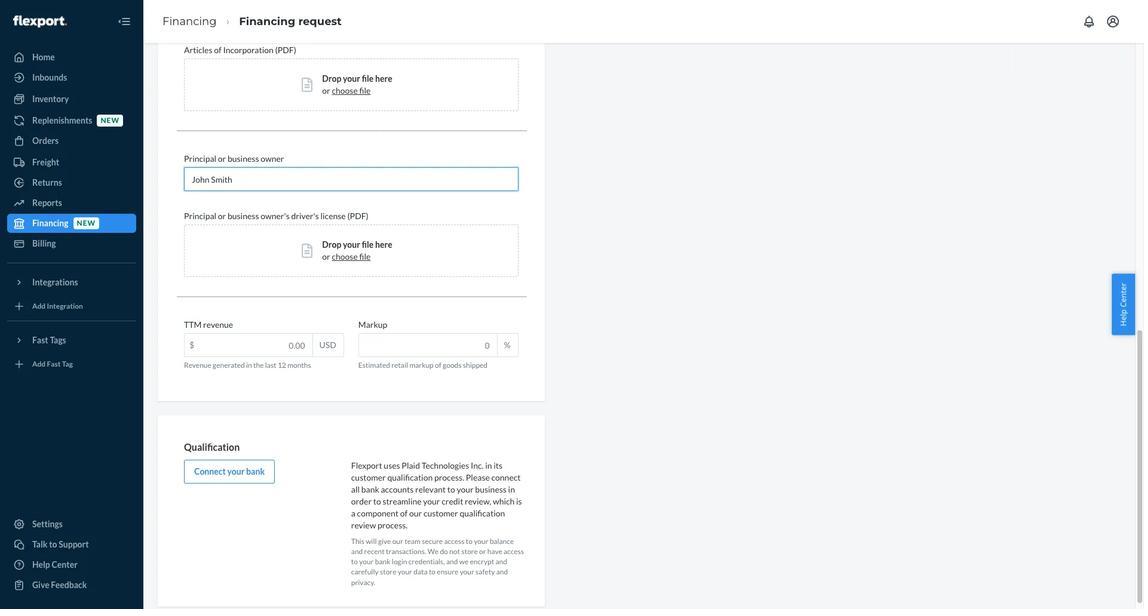 Task type: locate. For each thing, give the bounding box(es) containing it.
0 vertical spatial of
[[214, 45, 222, 55]]

1 vertical spatial bank
[[361, 485, 379, 495]]

1 vertical spatial business
[[228, 211, 259, 221]]

bank right connect
[[246, 467, 265, 477]]

technologies
[[422, 461, 469, 471]]

owner
[[261, 154, 284, 164]]

generated
[[213, 361, 245, 370]]

1 horizontal spatial help
[[1118, 310, 1129, 326]]

1 vertical spatial qualification
[[460, 508, 505, 519]]

drop for principal or business owner's driver's license (pdf)
[[322, 240, 341, 250]]

fast inside dropdown button
[[32, 335, 48, 345]]

0 vertical spatial store
[[461, 547, 478, 556]]

1 vertical spatial new
[[77, 219, 96, 228]]

breadcrumbs navigation
[[153, 4, 351, 39]]

access down balance
[[504, 547, 524, 556]]

to up we
[[466, 537, 473, 546]]

1 vertical spatial process.
[[378, 520, 408, 531]]

1 vertical spatial add
[[32, 360, 46, 369]]

financing request
[[239, 15, 342, 28]]

drop for articles of incorporation (pdf)
[[322, 74, 341, 84]]

in left the
[[246, 361, 252, 370]]

fast left tag
[[47, 360, 61, 369]]

bank inside flexport uses plaid technologies inc. in its customer qualification process. please connect all bank accounts relevant to your business in order to streamline your credit review, which is a component of our customer qualification review process.
[[361, 485, 379, 495]]

qualification
[[387, 473, 433, 483], [460, 508, 505, 519]]

1 vertical spatial (pdf)
[[347, 211, 369, 221]]

financing down reports
[[32, 218, 68, 228]]

connect your bank button
[[184, 460, 275, 484]]

0 text field
[[359, 334, 497, 357]]

new down reports link
[[77, 219, 96, 228]]

add
[[32, 302, 46, 311], [32, 360, 46, 369]]

inventory link
[[7, 90, 136, 109]]

estimated retail markup of goods shipped
[[358, 361, 488, 370]]

2 file alt image from the top
[[302, 244, 313, 258]]

which
[[493, 497, 515, 507]]

2 vertical spatial of
[[400, 508, 408, 519]]

customer
[[351, 473, 386, 483], [424, 508, 458, 519]]

0 vertical spatial file alt image
[[302, 78, 313, 92]]

2 horizontal spatial financing
[[239, 15, 295, 28]]

0 horizontal spatial help center
[[32, 560, 78, 570]]

0 vertical spatial fast
[[32, 335, 48, 345]]

1 vertical spatial help center
[[32, 560, 78, 570]]

1 vertical spatial in
[[485, 461, 492, 471]]

add integration link
[[7, 297, 136, 316]]

driver's
[[291, 211, 319, 221]]

of
[[214, 45, 222, 55], [435, 361, 441, 370], [400, 508, 408, 519]]

2 drop your file here or choose file from the top
[[322, 240, 392, 262]]

help
[[1118, 310, 1129, 326], [32, 560, 50, 570]]

0 vertical spatial (pdf)
[[275, 45, 296, 55]]

2 principal from the top
[[184, 211, 216, 221]]

data
[[414, 568, 428, 577]]

0 vertical spatial help center
[[1118, 283, 1129, 326]]

last
[[265, 361, 276, 370]]

center
[[1118, 283, 1129, 308], [52, 560, 78, 570]]

business left "owner"
[[228, 154, 259, 164]]

0 vertical spatial customer
[[351, 473, 386, 483]]

0 vertical spatial help
[[1118, 310, 1129, 326]]

1 vertical spatial here
[[375, 240, 392, 250]]

1 vertical spatial drop
[[322, 240, 341, 250]]

of left goods
[[435, 361, 441, 370]]

replenishments
[[32, 115, 92, 125]]

new for replenishments
[[101, 116, 119, 125]]

financing for financing link
[[163, 15, 217, 28]]

or
[[322, 86, 330, 96], [218, 154, 226, 164], [218, 211, 226, 221], [322, 252, 330, 262], [479, 547, 486, 556]]

license
[[321, 211, 346, 221]]

0 vertical spatial drop your file here or choose file
[[322, 74, 392, 96]]

1 file alt image from the top
[[302, 78, 313, 92]]

of down streamline
[[400, 508, 408, 519]]

1 vertical spatial principal
[[184, 211, 216, 221]]

here
[[375, 74, 392, 84], [375, 240, 392, 250]]

talk to support
[[32, 540, 89, 550]]

financing up articles
[[163, 15, 217, 28]]

0 vertical spatial drop
[[322, 74, 341, 84]]

1 add from the top
[[32, 302, 46, 311]]

1 horizontal spatial center
[[1118, 283, 1129, 308]]

choose for principal or business owner's driver's license (pdf)
[[332, 252, 358, 262]]

store down login
[[380, 568, 396, 577]]

do
[[440, 547, 448, 556]]

1 horizontal spatial store
[[461, 547, 478, 556]]

1 choose from the top
[[332, 86, 358, 96]]

0 horizontal spatial store
[[380, 568, 396, 577]]

this
[[351, 537, 364, 546]]

0 vertical spatial center
[[1118, 283, 1129, 308]]

2 drop from the top
[[322, 240, 341, 250]]

access
[[444, 537, 465, 546], [504, 547, 524, 556]]

access up not at the bottom of page
[[444, 537, 465, 546]]

our down streamline
[[409, 508, 422, 519]]

1 vertical spatial help
[[32, 560, 50, 570]]

1 horizontal spatial in
[[485, 461, 492, 471]]

(pdf) right license
[[347, 211, 369, 221]]

1 vertical spatial customer
[[424, 508, 458, 519]]

12
[[278, 361, 286, 370]]

and down not at the bottom of page
[[446, 558, 458, 567]]

uses
[[384, 461, 400, 471]]

and down this
[[351, 547, 363, 556]]

principal or business owner
[[184, 154, 284, 164]]

(pdf)
[[275, 45, 296, 55], [347, 211, 369, 221]]

add left integration
[[32, 302, 46, 311]]

0 horizontal spatial help
[[32, 560, 50, 570]]

1 horizontal spatial process.
[[434, 473, 464, 483]]

to right the talk
[[49, 540, 57, 550]]

business up the review,
[[475, 485, 507, 495]]

give
[[32, 580, 49, 590]]

new up orders link
[[101, 116, 119, 125]]

1 horizontal spatial financing
[[163, 15, 217, 28]]

0 vertical spatial bank
[[246, 467, 265, 477]]

process. down technologies
[[434, 473, 464, 483]]

store up we
[[461, 547, 478, 556]]

our inside this will give our team secure access to your balance and recent transactions. we do not store or have access to your bank login credentials, and we encrypt and carefully store your data to ensure your safety and privacy.
[[392, 537, 403, 546]]

talk
[[32, 540, 47, 550]]

0 horizontal spatial center
[[52, 560, 78, 570]]

drop
[[322, 74, 341, 84], [322, 240, 341, 250]]

1 vertical spatial access
[[504, 547, 524, 556]]

fast tags button
[[7, 331, 136, 350]]

file alt image
[[302, 78, 313, 92], [302, 244, 313, 258]]

1 horizontal spatial qualification
[[460, 508, 505, 519]]

process.
[[434, 473, 464, 483], [378, 520, 408, 531]]

1 vertical spatial drop your file here or choose file
[[322, 240, 392, 262]]

0 vertical spatial business
[[228, 154, 259, 164]]

1 drop your file here or choose file from the top
[[322, 74, 392, 96]]

1 vertical spatial choose
[[332, 252, 358, 262]]

2 choose from the top
[[332, 252, 358, 262]]

connect
[[491, 473, 521, 483]]

fast left tags
[[32, 335, 48, 345]]

help center link
[[7, 556, 136, 575]]

inc.
[[471, 461, 484, 471]]

0 vertical spatial choose
[[332, 86, 358, 96]]

open account menu image
[[1106, 14, 1120, 29]]

0 vertical spatial our
[[409, 508, 422, 519]]

your
[[343, 74, 360, 84], [343, 240, 360, 250], [227, 467, 245, 477], [457, 485, 474, 495], [423, 497, 440, 507], [474, 537, 488, 546], [359, 558, 374, 567], [398, 568, 412, 577], [460, 568, 474, 577]]

and
[[351, 547, 363, 556], [446, 558, 458, 567], [496, 558, 507, 567], [496, 568, 508, 577]]

file alt image for owner's
[[302, 244, 313, 258]]

bank
[[246, 467, 265, 477], [361, 485, 379, 495], [375, 558, 391, 567]]

help center
[[1118, 283, 1129, 326], [32, 560, 78, 570]]

2 vertical spatial in
[[508, 485, 515, 495]]

our up transactions.
[[392, 537, 403, 546]]

0 vertical spatial here
[[375, 74, 392, 84]]

choose for articles of incorporation (pdf)
[[332, 86, 358, 96]]

1 drop from the top
[[322, 74, 341, 84]]

integrations button
[[7, 273, 136, 292]]

add for add fast tag
[[32, 360, 46, 369]]

freight
[[32, 157, 59, 167]]

0 vertical spatial add
[[32, 302, 46, 311]]

0 horizontal spatial in
[[246, 361, 252, 370]]

1 here from the top
[[375, 74, 392, 84]]

in down 'connect'
[[508, 485, 515, 495]]

to inside button
[[49, 540, 57, 550]]

drop down license
[[322, 240, 341, 250]]

2 vertical spatial bank
[[375, 558, 391, 567]]

principal or business owner's driver's license (pdf)
[[184, 211, 369, 221]]

1 principal from the top
[[184, 154, 216, 164]]

new
[[101, 116, 119, 125], [77, 219, 96, 228]]

here for principal or business owner's driver's license (pdf)
[[375, 240, 392, 250]]

1 vertical spatial center
[[52, 560, 78, 570]]

streamline
[[383, 497, 422, 507]]

2 add from the top
[[32, 360, 46, 369]]

help inside button
[[1118, 310, 1129, 326]]

reports
[[32, 198, 62, 208]]

0 horizontal spatial access
[[444, 537, 465, 546]]

process. up give
[[378, 520, 408, 531]]

1 vertical spatial of
[[435, 361, 441, 370]]

0 vertical spatial new
[[101, 116, 119, 125]]

0 horizontal spatial qualification
[[387, 473, 433, 483]]

will
[[366, 537, 377, 546]]

our
[[409, 508, 422, 519], [392, 537, 403, 546]]

business for owner
[[228, 154, 259, 164]]

bank right all
[[361, 485, 379, 495]]

feedback
[[51, 580, 87, 590]]

(pdf) down financing request link
[[275, 45, 296, 55]]

login
[[392, 558, 407, 567]]

0 vertical spatial principal
[[184, 154, 216, 164]]

1 vertical spatial file alt image
[[302, 244, 313, 258]]

1 horizontal spatial our
[[409, 508, 422, 519]]

1 horizontal spatial new
[[101, 116, 119, 125]]

principal
[[184, 154, 216, 164], [184, 211, 216, 221]]

financing up incorporation
[[239, 15, 295, 28]]

drop down request
[[322, 74, 341, 84]]

financing
[[163, 15, 217, 28], [239, 15, 295, 28], [32, 218, 68, 228]]

bank down 'recent'
[[375, 558, 391, 567]]

please
[[466, 473, 490, 483]]

2 vertical spatial business
[[475, 485, 507, 495]]

customer down credit
[[424, 508, 458, 519]]

team
[[405, 537, 421, 546]]

file
[[362, 74, 374, 84], [359, 86, 371, 96], [362, 240, 374, 250], [359, 252, 371, 262]]

in
[[246, 361, 252, 370], [485, 461, 492, 471], [508, 485, 515, 495]]

retail
[[392, 361, 408, 370]]

2 here from the top
[[375, 240, 392, 250]]

to up component
[[373, 497, 381, 507]]

1 horizontal spatial help center
[[1118, 283, 1129, 326]]

center inside button
[[1118, 283, 1129, 308]]

0 horizontal spatial of
[[214, 45, 222, 55]]

1 vertical spatial our
[[392, 537, 403, 546]]

1 horizontal spatial of
[[400, 508, 408, 519]]

2 horizontal spatial in
[[508, 485, 515, 495]]

0 horizontal spatial our
[[392, 537, 403, 546]]

0 horizontal spatial new
[[77, 219, 96, 228]]

customer down flexport
[[351, 473, 386, 483]]

in left its
[[485, 461, 492, 471]]

qualification down the review,
[[460, 508, 505, 519]]

add down "fast tags" on the left of page
[[32, 360, 46, 369]]

business
[[228, 154, 259, 164], [228, 211, 259, 221], [475, 485, 507, 495]]

qualification down plaid
[[387, 473, 433, 483]]

or inside this will give our team secure access to your balance and recent transactions. we do not store or have access to your bank login credentials, and we encrypt and carefully store your data to ensure your safety and privacy.
[[479, 547, 486, 556]]

principal for principal or business owner
[[184, 154, 216, 164]]

of right articles
[[214, 45, 222, 55]]

business left owner's
[[228, 211, 259, 221]]



Task type: vqa. For each thing, say whether or not it's contained in the screenshot.
"Learn" on the left
no



Task type: describe. For each thing, give the bounding box(es) containing it.
settings
[[32, 519, 63, 529]]

all
[[351, 485, 360, 495]]

give feedback button
[[7, 576, 136, 595]]

home link
[[7, 48, 136, 67]]

markup
[[410, 361, 434, 370]]

give feedback
[[32, 580, 87, 590]]

inbounds link
[[7, 68, 136, 87]]

bank inside this will give our team secure access to your balance and recent transactions. we do not store or have access to your bank login credentials, and we encrypt and carefully store your data to ensure your safety and privacy.
[[375, 558, 391, 567]]

to up carefully
[[351, 558, 358, 567]]

have
[[488, 547, 502, 556]]

billing link
[[7, 234, 136, 253]]

inbounds
[[32, 72, 67, 82]]

flexport
[[351, 461, 382, 471]]

balance
[[490, 537, 514, 546]]

not
[[449, 547, 460, 556]]

component
[[357, 508, 399, 519]]

articles of incorporation (pdf)
[[184, 45, 296, 55]]

revenue
[[184, 361, 211, 370]]

billing
[[32, 238, 56, 249]]

is
[[516, 497, 522, 507]]

inventory
[[32, 94, 69, 104]]

usd
[[319, 340, 336, 350]]

relevant
[[415, 485, 446, 495]]

and down have
[[496, 558, 507, 567]]

1 horizontal spatial customer
[[424, 508, 458, 519]]

review
[[351, 520, 376, 531]]

credentials,
[[409, 558, 445, 567]]

its
[[494, 461, 503, 471]]

1 vertical spatial store
[[380, 568, 396, 577]]

a
[[351, 508, 355, 519]]

returns link
[[7, 173, 136, 192]]

help center button
[[1112, 274, 1135, 335]]

of inside flexport uses plaid technologies inc. in its customer qualification process. please connect all bank accounts relevant to your business in order to streamline your credit review, which is a component of our customer qualification review process.
[[400, 508, 408, 519]]

secure
[[422, 537, 443, 546]]

ensure
[[437, 568, 459, 577]]

home
[[32, 52, 55, 62]]

open notifications image
[[1082, 14, 1097, 29]]

and right safety
[[496, 568, 508, 577]]

0 horizontal spatial process.
[[378, 520, 408, 531]]

help center inside button
[[1118, 283, 1129, 326]]

recent
[[364, 547, 385, 556]]

settings link
[[7, 515, 136, 534]]

financing link
[[163, 15, 217, 28]]

this will give our team secure access to your balance and recent transactions. we do not store or have access to your bank login credentials, and we encrypt and carefully store your data to ensure your safety and privacy.
[[351, 537, 524, 587]]

privacy.
[[351, 578, 375, 587]]

to up credit
[[447, 485, 455, 495]]

give
[[378, 537, 391, 546]]

0 horizontal spatial (pdf)
[[275, 45, 296, 55]]

0 vertical spatial in
[[246, 361, 252, 370]]

drop your file here or choose file for articles of incorporation (pdf)
[[322, 74, 392, 96]]

shipped
[[463, 361, 488, 370]]

0 horizontal spatial customer
[[351, 473, 386, 483]]

flexport logo image
[[13, 15, 67, 27]]

new for financing
[[77, 219, 96, 228]]

bank inside connect your bank button
[[246, 467, 265, 477]]

financing for financing request
[[239, 15, 295, 28]]

ttm
[[184, 320, 202, 330]]

accounts
[[381, 485, 414, 495]]

$
[[189, 340, 194, 350]]

revenue generated in the last 12 months
[[184, 361, 311, 370]]

ttm revenue
[[184, 320, 233, 330]]

0 vertical spatial process.
[[434, 473, 464, 483]]

request
[[298, 15, 342, 28]]

Owner's full name field
[[184, 167, 518, 191]]

credit
[[442, 497, 463, 507]]

plaid
[[402, 461, 420, 471]]

talk to support button
[[7, 535, 136, 555]]

orders
[[32, 136, 59, 146]]

reports link
[[7, 194, 136, 213]]

1 horizontal spatial access
[[504, 547, 524, 556]]

add for add integration
[[32, 302, 46, 311]]

to down credentials,
[[429, 568, 436, 577]]

0 horizontal spatial financing
[[32, 218, 68, 228]]

integrations
[[32, 277, 78, 287]]

add fast tag
[[32, 360, 73, 369]]

add fast tag link
[[7, 355, 136, 374]]

1 vertical spatial fast
[[47, 360, 61, 369]]

owner's
[[261, 211, 290, 221]]

goods
[[443, 361, 462, 370]]

financing request link
[[239, 15, 342, 28]]

markup
[[358, 320, 387, 330]]

drop your file here or choose file for principal or business owner's driver's license (pdf)
[[322, 240, 392, 262]]

0.00 text field
[[185, 334, 312, 357]]

freight link
[[7, 153, 136, 172]]

fast tags
[[32, 335, 66, 345]]

connect your bank
[[194, 467, 265, 477]]

orders link
[[7, 131, 136, 151]]

encrypt
[[470, 558, 494, 567]]

0 vertical spatial access
[[444, 537, 465, 546]]

tag
[[62, 360, 73, 369]]

your inside button
[[227, 467, 245, 477]]

support
[[59, 540, 89, 550]]

0 vertical spatial qualification
[[387, 473, 433, 483]]

business for owner's
[[228, 211, 259, 221]]

revenue
[[203, 320, 233, 330]]

our inside flexport uses plaid technologies inc. in its customer qualification process. please connect all bank accounts relevant to your business in order to streamline your credit review, which is a component of our customer qualification review process.
[[409, 508, 422, 519]]

months
[[288, 361, 311, 370]]

principal for principal or business owner's driver's license (pdf)
[[184, 211, 216, 221]]

1 horizontal spatial (pdf)
[[347, 211, 369, 221]]

returns
[[32, 177, 62, 188]]

business inside flexport uses plaid technologies inc. in its customer qualification process. please connect all bank accounts relevant to your business in order to streamline your credit review, which is a component of our customer qualification review process.
[[475, 485, 507, 495]]

qualification
[[184, 442, 240, 453]]

file alt image for (pdf)
[[302, 78, 313, 92]]

we
[[428, 547, 439, 556]]

2 horizontal spatial of
[[435, 361, 441, 370]]

integration
[[47, 302, 83, 311]]

safety
[[476, 568, 495, 577]]

close navigation image
[[117, 14, 131, 29]]

here for articles of incorporation (pdf)
[[375, 74, 392, 84]]

add integration
[[32, 302, 83, 311]]

carefully
[[351, 568, 379, 577]]

we
[[459, 558, 469, 567]]

articles
[[184, 45, 212, 55]]

estimated
[[358, 361, 390, 370]]

review,
[[465, 497, 491, 507]]

flexport uses plaid technologies inc. in its customer qualification process. please connect all bank accounts relevant to your business in order to streamline your credit review, which is a component of our customer qualification review process.
[[351, 461, 522, 531]]

transactions.
[[386, 547, 426, 556]]



